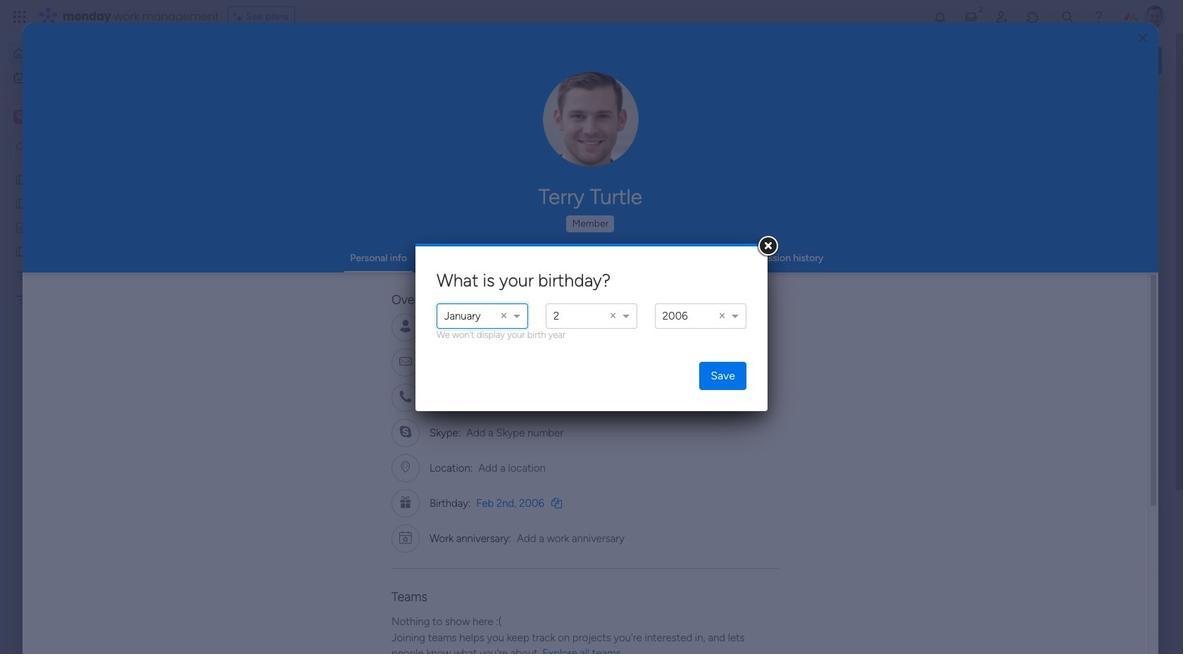 Task type: describe. For each thing, give the bounding box(es) containing it.
0 vertical spatial copied! image
[[524, 322, 534, 332]]

add to favorites image
[[418, 430, 432, 444]]

templates image image
[[964, 283, 1150, 381]]

component image
[[466, 279, 478, 292]]

2 image
[[975, 1, 988, 17]]

see plans image
[[234, 9, 246, 25]]

search everything image
[[1061, 10, 1075, 24]]

public dashboard image
[[15, 221, 28, 234]]

add to favorites image
[[879, 257, 893, 272]]

quick search results list box
[[218, 132, 917, 491]]

monday marketplace image
[[1026, 10, 1041, 24]]

terry turtle image
[[1144, 6, 1167, 28]]

component image
[[235, 279, 248, 292]]

dapulse x slim image
[[1141, 102, 1158, 119]]

update feed image
[[964, 10, 979, 24]]



Task type: vqa. For each thing, say whether or not it's contained in the screenshot.
Angle Down image
no



Task type: locate. For each thing, give the bounding box(es) containing it.
1 horizontal spatial copied! image
[[552, 498, 562, 508]]

option
[[0, 167, 180, 169], [445, 310, 481, 323], [554, 310, 559, 323], [663, 310, 688, 323]]

public board image
[[15, 173, 28, 186], [15, 197, 28, 210], [15, 244, 28, 258], [235, 257, 251, 273], [466, 257, 481, 273]]

help image
[[1092, 10, 1106, 24]]

None field
[[445, 304, 448, 330]]

workspace image
[[16, 109, 25, 125]]

1 vertical spatial copied! image
[[552, 498, 562, 508]]

list box
[[0, 164, 180, 501]]

select product image
[[13, 10, 27, 24]]

notifications image
[[933, 10, 948, 24]]

getting started element
[[951, 513, 1162, 570]]

close image
[[1139, 33, 1147, 43]]

help center element
[[951, 581, 1162, 637]]

copied! image
[[524, 322, 534, 332], [552, 498, 562, 508]]

workspace image
[[13, 109, 27, 125]]

0 horizontal spatial copied! image
[[524, 322, 534, 332]]

invite members image
[[995, 10, 1010, 24]]



